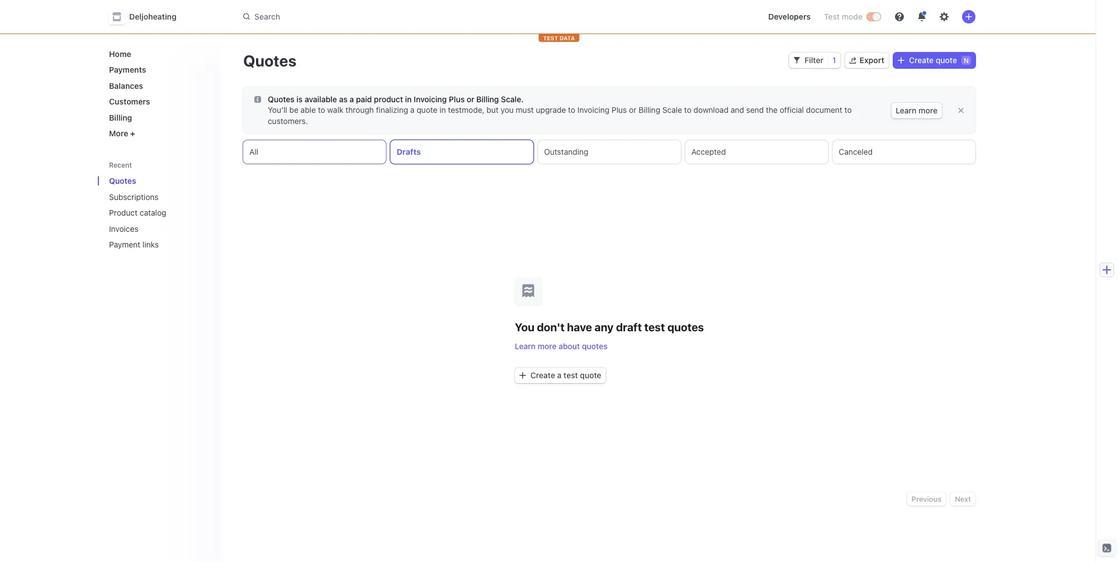 Task type: describe. For each thing, give the bounding box(es) containing it.
deljoheating
[[129, 12, 177, 21]]

product
[[109, 208, 138, 218]]

quote inside quotes is available as a paid product in invoicing plus or billing scale. you'll be able to walk through finalizing a quote in testmode, but you must upgrade to invoicing plus or billing scale to download and send the official document to customers.
[[417, 105, 438, 115]]

0 vertical spatial in
[[405, 95, 412, 104]]

available
[[305, 95, 337, 104]]

0 vertical spatial svg image
[[898, 57, 905, 64]]

canceled button
[[833, 140, 976, 164]]

outstanding
[[544, 147, 589, 157]]

1 horizontal spatial plus
[[612, 105, 627, 115]]

1 horizontal spatial or
[[629, 105, 637, 115]]

and
[[731, 105, 744, 115]]

upgrade
[[536, 105, 566, 115]]

export
[[860, 56, 885, 65]]

home link
[[105, 45, 212, 63]]

create a test quote link
[[515, 368, 606, 384]]

billing link
[[105, 109, 212, 127]]

next
[[955, 495, 971, 504]]

paid
[[356, 95, 372, 104]]

official
[[780, 105, 804, 115]]

recent element
[[98, 172, 221, 254]]

you'll
[[268, 105, 287, 115]]

scale.
[[501, 95, 524, 104]]

+
[[130, 129, 135, 138]]

billing inside billing link
[[109, 113, 132, 122]]

customers
[[109, 97, 150, 106]]

must
[[516, 105, 534, 115]]

create for create a test quote
[[531, 371, 555, 380]]

home
[[109, 49, 131, 58]]

1 horizontal spatial in
[[440, 105, 446, 115]]

able
[[301, 105, 316, 115]]

0 vertical spatial or
[[467, 95, 475, 104]]

you don't have any draft test quotes
[[515, 321, 704, 334]]

catalog
[[140, 208, 166, 218]]

product catalog
[[109, 208, 166, 218]]

1 vertical spatial a
[[410, 105, 415, 115]]

svg image inside create a test quote link
[[520, 372, 526, 379]]

links
[[143, 240, 159, 249]]

all button
[[243, 140, 386, 164]]

payment links
[[109, 240, 159, 249]]

more +
[[109, 129, 135, 138]]

through
[[346, 105, 374, 115]]

customers link
[[105, 93, 212, 111]]

export button
[[845, 53, 889, 68]]

0 vertical spatial quotes
[[668, 321, 704, 334]]

more
[[109, 129, 128, 138]]

customers.
[[268, 117, 308, 126]]

0 vertical spatial test
[[645, 321, 665, 334]]

learn for learn more
[[896, 106, 917, 115]]

1
[[833, 56, 836, 65]]

scale
[[663, 105, 682, 115]]

invoices
[[109, 224, 139, 234]]

quotes inside recent element
[[109, 176, 136, 186]]

help image
[[895, 12, 904, 21]]

canceled
[[839, 147, 873, 157]]

learn for learn more about quotes
[[515, 342, 536, 351]]

developers link
[[764, 8, 815, 26]]

you
[[501, 105, 514, 115]]

create a test quote
[[531, 371, 602, 380]]

download
[[694, 105, 729, 115]]

recent navigation links element
[[98, 161, 221, 254]]

3 to from the left
[[685, 105, 692, 115]]

product
[[374, 95, 403, 104]]

2 horizontal spatial quote
[[936, 56, 957, 65]]

1 to from the left
[[318, 105, 325, 115]]

test mode
[[824, 12, 863, 21]]

but
[[487, 105, 499, 115]]

test data
[[543, 35, 575, 41]]

core navigation links element
[[105, 45, 212, 143]]

accepted button
[[686, 140, 829, 164]]

learn more link
[[892, 103, 942, 119]]

outstanding button
[[538, 140, 681, 164]]

balances
[[109, 81, 143, 90]]

previous
[[912, 495, 942, 504]]

subscriptions
[[109, 192, 159, 202]]

drafts
[[397, 147, 421, 157]]

payments link
[[105, 61, 212, 79]]

payment links link
[[105, 236, 196, 254]]

filter
[[805, 56, 824, 65]]

balances link
[[105, 77, 212, 95]]

a inside create a test quote link
[[557, 371, 562, 380]]

2 to from the left
[[568, 105, 576, 115]]

Search text field
[[237, 7, 552, 27]]



Task type: vqa. For each thing, say whether or not it's contained in the screenshot.
Activate payments link
no



Task type: locate. For each thing, give the bounding box(es) containing it.
1 horizontal spatial invoicing
[[578, 105, 610, 115]]

quotes inside quotes is available as a paid product in invoicing plus or billing scale. you'll be able to walk through finalizing a quote in testmode, but you must upgrade to invoicing plus or billing scale to download and send the official document to customers.
[[268, 95, 295, 104]]

0 vertical spatial plus
[[449, 95, 465, 104]]

accepted
[[692, 147, 726, 157]]

payment
[[109, 240, 140, 249]]

2 vertical spatial a
[[557, 371, 562, 380]]

previous button
[[908, 493, 946, 506]]

quotes down recent
[[109, 176, 136, 186]]

1 vertical spatial more
[[538, 342, 557, 351]]

2 vertical spatial quote
[[580, 371, 602, 380]]

1 horizontal spatial create
[[909, 56, 934, 65]]

recent
[[109, 161, 132, 169]]

you
[[515, 321, 535, 334]]

quotes
[[243, 51, 297, 70], [268, 95, 295, 104], [109, 176, 136, 186]]

quotes
[[668, 321, 704, 334], [582, 342, 608, 351]]

drafts button
[[391, 140, 534, 164]]

0 vertical spatial quotes
[[243, 51, 297, 70]]

0 horizontal spatial quote
[[417, 105, 438, 115]]

document
[[806, 105, 843, 115]]

1 vertical spatial quotes
[[582, 342, 608, 351]]

more
[[919, 106, 938, 115], [538, 342, 557, 351]]

learn
[[896, 106, 917, 115], [515, 342, 536, 351]]

tab list
[[243, 140, 976, 164]]

0 horizontal spatial svg image
[[520, 372, 526, 379]]

more down don't
[[538, 342, 557, 351]]

data
[[560, 35, 575, 41]]

more for learn more about quotes
[[538, 342, 557, 351]]

0 horizontal spatial billing
[[109, 113, 132, 122]]

test right draft
[[645, 321, 665, 334]]

0 horizontal spatial in
[[405, 95, 412, 104]]

test
[[645, 321, 665, 334], [564, 371, 578, 380]]

in up finalizing
[[405, 95, 412, 104]]

1 vertical spatial or
[[629, 105, 637, 115]]

2 horizontal spatial a
[[557, 371, 562, 380]]

quotes down search
[[243, 51, 297, 70]]

about
[[559, 342, 580, 351]]

more for learn more
[[919, 106, 938, 115]]

invoicing right upgrade
[[578, 105, 610, 115]]

0 vertical spatial more
[[919, 106, 938, 115]]

0 horizontal spatial a
[[350, 95, 354, 104]]

2 vertical spatial quotes
[[109, 176, 136, 186]]

tab list containing all
[[243, 140, 976, 164]]

quote down learn more about quotes 'link'
[[580, 371, 602, 380]]

create quote
[[909, 56, 957, 65]]

quotes up the you'll
[[268, 95, 295, 104]]

0 horizontal spatial plus
[[449, 95, 465, 104]]

learn up canceled button
[[896, 106, 917, 115]]

n
[[964, 56, 969, 64]]

to
[[318, 105, 325, 115], [568, 105, 576, 115], [685, 105, 692, 115], [845, 105, 852, 115]]

test inside create a test quote link
[[564, 371, 578, 380]]

settings image
[[940, 12, 949, 21]]

mode
[[842, 12, 863, 21]]

quote left n on the right top
[[936, 56, 957, 65]]

be
[[289, 105, 299, 115]]

all
[[249, 147, 258, 157]]

0 horizontal spatial more
[[538, 342, 557, 351]]

any
[[595, 321, 614, 334]]

1 vertical spatial create
[[531, 371, 555, 380]]

svg image
[[898, 57, 905, 64], [254, 96, 261, 103]]

0 horizontal spatial learn
[[515, 342, 536, 351]]

learn more about quotes
[[515, 342, 608, 351]]

a right as
[[350, 95, 354, 104]]

1 horizontal spatial learn
[[896, 106, 917, 115]]

is
[[297, 95, 303, 104]]

deljoheating button
[[109, 9, 188, 25]]

test
[[543, 35, 558, 41]]

billing up more +
[[109, 113, 132, 122]]

next button
[[951, 493, 976, 506]]

quotes is available as a paid product in invoicing plus or billing scale. you'll be able to walk through finalizing a quote in testmode, but you must upgrade to invoicing plus or billing scale to download and send the official document to customers.
[[268, 95, 852, 126]]

a
[[350, 95, 354, 104], [410, 105, 415, 115], [557, 371, 562, 380]]

1 horizontal spatial billing
[[477, 95, 499, 104]]

send
[[747, 105, 764, 115]]

0 horizontal spatial invoicing
[[414, 95, 447, 104]]

1 horizontal spatial svg image
[[794, 57, 801, 64]]

0 horizontal spatial create
[[531, 371, 555, 380]]

0 vertical spatial quote
[[936, 56, 957, 65]]

don't
[[537, 321, 565, 334]]

1 vertical spatial svg image
[[254, 96, 261, 103]]

to right scale
[[685, 105, 692, 115]]

developers
[[769, 12, 811, 21]]

test
[[824, 12, 840, 21]]

or up "testmode,"
[[467, 95, 475, 104]]

1 vertical spatial in
[[440, 105, 446, 115]]

as
[[339, 95, 348, 104]]

more up canceled button
[[919, 106, 938, 115]]

draft
[[616, 321, 642, 334]]

a right finalizing
[[410, 105, 415, 115]]

0 horizontal spatial quotes
[[582, 342, 608, 351]]

Search search field
[[237, 7, 552, 27]]

1 horizontal spatial more
[[919, 106, 938, 115]]

learn more about quotes link
[[515, 342, 608, 351]]

walk
[[327, 105, 344, 115]]

0 horizontal spatial test
[[564, 371, 578, 380]]

1 horizontal spatial a
[[410, 105, 415, 115]]

plus
[[449, 95, 465, 104], [612, 105, 627, 115]]

finalizing
[[376, 105, 408, 115]]

quote
[[936, 56, 957, 65], [417, 105, 438, 115], [580, 371, 602, 380]]

quote right finalizing
[[417, 105, 438, 115]]

1 vertical spatial plus
[[612, 105, 627, 115]]

2 horizontal spatial billing
[[639, 105, 661, 115]]

create down notifications image
[[909, 56, 934, 65]]

1 vertical spatial learn
[[515, 342, 536, 351]]

product catalog link
[[105, 204, 196, 222]]

in left "testmode,"
[[440, 105, 446, 115]]

testmode,
[[448, 105, 485, 115]]

0 vertical spatial svg image
[[794, 57, 801, 64]]

svg image
[[794, 57, 801, 64], [520, 372, 526, 379]]

1 horizontal spatial svg image
[[898, 57, 905, 64]]

0 vertical spatial learn
[[896, 106, 917, 115]]

a down learn more about quotes
[[557, 371, 562, 380]]

test down about
[[564, 371, 578, 380]]

search
[[254, 12, 280, 21]]

have
[[567, 321, 592, 334]]

0 horizontal spatial or
[[467, 95, 475, 104]]

quotes link
[[105, 172, 196, 190]]

0 vertical spatial invoicing
[[414, 95, 447, 104]]

to right document
[[845, 105, 852, 115]]

1 horizontal spatial test
[[645, 321, 665, 334]]

plus up outstanding button
[[612, 105, 627, 115]]

subscriptions link
[[105, 188, 196, 206]]

create down learn more about quotes
[[531, 371, 555, 380]]

learn down you
[[515, 342, 536, 351]]

notifications image
[[918, 12, 927, 21]]

in
[[405, 95, 412, 104], [440, 105, 446, 115]]

billing
[[477, 95, 499, 104], [639, 105, 661, 115], [109, 113, 132, 122]]

create
[[909, 56, 934, 65], [531, 371, 555, 380]]

1 vertical spatial invoicing
[[578, 105, 610, 115]]

svg image left create a test quote
[[520, 372, 526, 379]]

1 horizontal spatial quotes
[[668, 321, 704, 334]]

to right upgrade
[[568, 105, 576, 115]]

billing left scale
[[639, 105, 661, 115]]

invoicing
[[414, 95, 447, 104], [578, 105, 610, 115]]

4 to from the left
[[845, 105, 852, 115]]

create for create quote
[[909, 56, 934, 65]]

invoices link
[[105, 220, 196, 238]]

invoicing right product
[[414, 95, 447, 104]]

1 vertical spatial quote
[[417, 105, 438, 115]]

the
[[766, 105, 778, 115]]

1 vertical spatial svg image
[[520, 372, 526, 379]]

0 vertical spatial a
[[350, 95, 354, 104]]

plus up "testmode,"
[[449, 95, 465, 104]]

svg image left filter
[[794, 57, 801, 64]]

svg image right export
[[898, 57, 905, 64]]

1 vertical spatial test
[[564, 371, 578, 380]]

svg image left is
[[254, 96, 261, 103]]

0 vertical spatial create
[[909, 56, 934, 65]]

to down available
[[318, 105, 325, 115]]

1 vertical spatial quotes
[[268, 95, 295, 104]]

or left scale
[[629, 105, 637, 115]]

0 horizontal spatial svg image
[[254, 96, 261, 103]]

billing up but
[[477, 95, 499, 104]]

1 horizontal spatial quote
[[580, 371, 602, 380]]

learn more
[[896, 106, 938, 115]]

payments
[[109, 65, 146, 74]]

or
[[467, 95, 475, 104], [629, 105, 637, 115]]



